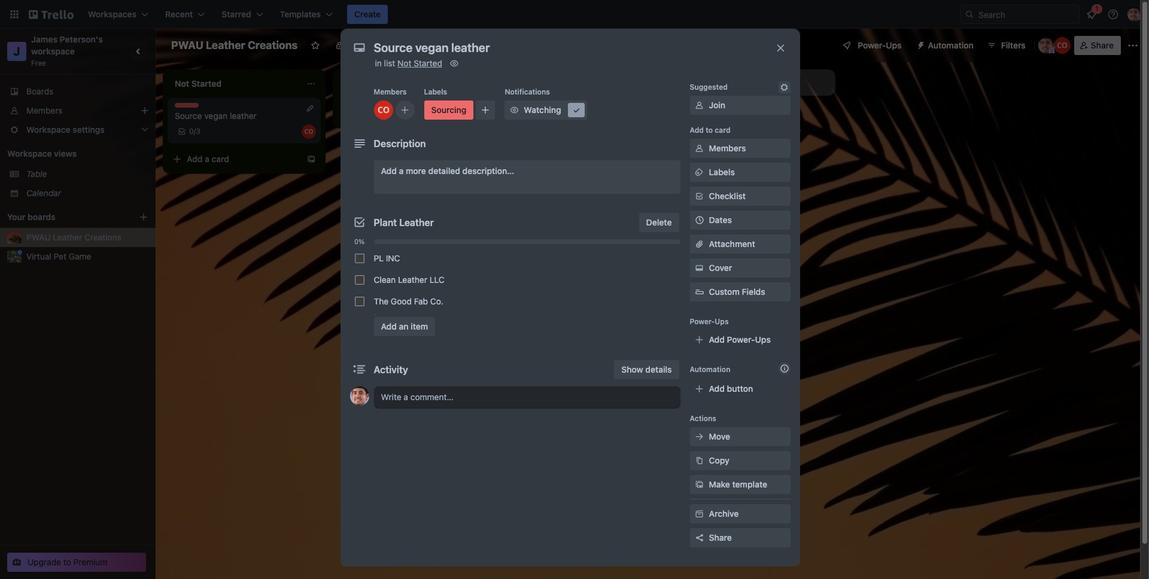 Task type: vqa. For each thing, say whether or not it's contained in the screenshot.
'Show details'
yes



Task type: describe. For each thing, give the bounding box(es) containing it.
started
[[414, 58, 443, 68]]

activity
[[374, 365, 408, 375]]

good
[[391, 296, 412, 307]]

power- inside power-ups button
[[858, 40, 886, 50]]

0
[[189, 127, 194, 136]]

1 horizontal spatial labels
[[709, 167, 735, 177]]

1 notification image
[[1085, 7, 1100, 22]]

actions
[[690, 414, 717, 423]]

views
[[54, 149, 77, 159]]

add button
[[709, 384, 754, 394]]

pl inc
[[374, 253, 400, 263]]

0 horizontal spatial create from template… image
[[307, 155, 316, 164]]

add left add members to card icon
[[357, 108, 373, 119]]

ups inside button
[[886, 40, 902, 50]]

copy
[[709, 456, 730, 466]]

christina overa (christinaovera) image
[[1054, 37, 1071, 54]]

private
[[349, 40, 377, 50]]

delete
[[647, 217, 672, 228]]

peterson's
[[60, 34, 103, 44]]

custom
[[709, 287, 740, 297]]

calendar link
[[26, 187, 149, 199]]

co.
[[431, 296, 444, 307]]

power- inside add power-ups link
[[727, 335, 756, 345]]

0 horizontal spatial power-
[[690, 317, 715, 326]]

sm image for watching
[[509, 104, 521, 116]]

table link
[[26, 168, 149, 180]]

list inside button
[[746, 77, 757, 87]]

dates
[[709, 215, 732, 225]]

add board image
[[139, 213, 149, 222]]

source vegan leather link
[[175, 110, 314, 122]]

boards
[[28, 212, 55, 222]]

sm image for suggested
[[779, 81, 791, 93]]

your
[[7, 212, 25, 222]]

1 vertical spatial share button
[[690, 529, 791, 548]]

1 vertical spatial ups
[[715, 317, 729, 326]]

board link
[[387, 36, 438, 55]]

free
[[31, 59, 46, 68]]

board
[[407, 40, 430, 50]]

make
[[709, 480, 731, 490]]

suggested
[[690, 83, 728, 92]]

2 horizontal spatial add a card
[[527, 108, 570, 119]]

to for card
[[706, 126, 713, 135]]

add down suggested
[[690, 126, 704, 135]]

leather inside group
[[398, 275, 428, 285]]

a down "vegan"
[[205, 154, 210, 164]]

a left more
[[399, 166, 404, 176]]

sm image for move
[[694, 431, 706, 443]]

0 vertical spatial list
[[384, 58, 395, 68]]

watching button
[[505, 101, 588, 120]]

sourcing source vegan leather
[[175, 103, 257, 121]]

a down notifications
[[545, 108, 550, 119]]

description…
[[463, 166, 515, 176]]

Write a comment text field
[[374, 387, 681, 408]]

1 horizontal spatial add a card
[[357, 108, 399, 119]]

add an item
[[381, 322, 428, 332]]

watching
[[524, 105, 561, 115]]

add another list
[[695, 77, 757, 87]]

add down notifications
[[527, 108, 543, 119]]

add power-ups link
[[690, 331, 791, 350]]

add down the 'custom'
[[709, 335, 725, 345]]

filters button
[[984, 36, 1030, 55]]

1 vertical spatial christina overa (christinaovera) image
[[302, 125, 316, 139]]

attachment
[[709, 239, 756, 249]]

sm image for members
[[694, 143, 706, 155]]

j link
[[7, 42, 26, 61]]

create button
[[347, 5, 388, 24]]

add a more detailed description… link
[[374, 160, 681, 194]]

more
[[406, 166, 426, 176]]

/
[[194, 127, 196, 136]]

template
[[733, 480, 768, 490]]

sm image for cover
[[694, 262, 706, 274]]

workspace
[[7, 149, 52, 159]]

copy link
[[690, 452, 791, 471]]

sm image for join
[[694, 99, 706, 111]]

move
[[709, 432, 731, 442]]

leather
[[230, 111, 257, 121]]

not
[[398, 58, 412, 68]]

1 horizontal spatial color: bold red, title: "sourcing" element
[[424, 101, 474, 120]]

labels link
[[690, 163, 791, 182]]

0 vertical spatial members
[[374, 87, 407, 96]]

1 vertical spatial power-ups
[[690, 317, 729, 326]]

add left "button"
[[709, 384, 725, 394]]

virtual pet game
[[26, 252, 91, 262]]

in list not started
[[375, 58, 443, 68]]

make template
[[709, 480, 768, 490]]

0 horizontal spatial pwau leather creations
[[26, 232, 122, 243]]

Clean Leather LLC checkbox
[[355, 275, 364, 285]]

llc
[[430, 275, 445, 285]]

2 horizontal spatial members
[[709, 143, 746, 153]]

add to card
[[690, 126, 731, 135]]

move link
[[690, 428, 791, 447]]

sm image for copy
[[694, 455, 706, 467]]

checklist
[[709, 191, 746, 201]]

j
[[13, 44, 20, 58]]

show
[[622, 365, 644, 375]]

0 vertical spatial members link
[[0, 101, 156, 120]]

edit card image
[[305, 104, 315, 113]]

inc
[[386, 253, 400, 263]]

0 horizontal spatial james peterson (jamespeterson93) image
[[350, 387, 369, 406]]

james peterson's workspace link
[[31, 34, 105, 56]]

2 horizontal spatial add a card button
[[508, 104, 642, 123]]

create
[[355, 9, 381, 19]]

The Good Fab Co. checkbox
[[355, 297, 364, 307]]

archive link
[[690, 505, 791, 524]]

pwau inside text field
[[171, 39, 204, 52]]

archive
[[709, 509, 739, 519]]

show details link
[[615, 361, 679, 380]]



Task type: locate. For each thing, give the bounding box(es) containing it.
delete link
[[639, 213, 679, 232]]

add left more
[[381, 166, 397, 176]]

sm image inside the copy link
[[694, 455, 706, 467]]

add left another
[[695, 77, 711, 87]]

creations inside text field
[[248, 39, 298, 52]]

1 vertical spatial automation
[[690, 365, 731, 374]]

1 horizontal spatial christina overa (christinaovera) image
[[374, 101, 393, 120]]

sm image inside labels link
[[694, 166, 706, 178]]

0 vertical spatial share
[[1092, 40, 1114, 50]]

list
[[384, 58, 395, 68], [746, 77, 757, 87]]

sm image inside cover link
[[694, 262, 706, 274]]

0 horizontal spatial to
[[63, 558, 71, 568]]

0 horizontal spatial add a card
[[187, 154, 229, 164]]

sourcing for sourcing
[[431, 105, 467, 115]]

sm image left copy
[[694, 455, 706, 467]]

ups left automation "button" on the top of page
[[886, 40, 902, 50]]

sourcing inside "sourcing source vegan leather"
[[175, 103, 206, 112]]

1 vertical spatial pwau leather creations
[[26, 232, 122, 243]]

clean
[[374, 275, 396, 285]]

custom fields
[[709, 287, 766, 297]]

add
[[695, 77, 711, 87], [357, 108, 373, 119], [527, 108, 543, 119], [690, 126, 704, 135], [187, 154, 203, 164], [381, 166, 397, 176], [381, 322, 397, 332], [709, 335, 725, 345], [709, 384, 725, 394]]

sm image inside checklist link
[[694, 190, 706, 202]]

color: bold red, title: "sourcing" element right add members to card icon
[[424, 101, 474, 120]]

create from template… image down edit card image
[[307, 155, 316, 164]]

ups
[[886, 40, 902, 50], [715, 317, 729, 326], [756, 335, 771, 345]]

0 horizontal spatial color: bold red, title: "sourcing" element
[[175, 103, 206, 112]]

members link down boards at the top left of page
[[0, 101, 156, 120]]

sourcing for sourcing source vegan leather
[[175, 103, 206, 112]]

ups down fields
[[756, 335, 771, 345]]

share down archive
[[709, 533, 732, 543]]

checklist link
[[690, 187, 791, 206]]

1 horizontal spatial power-ups
[[858, 40, 902, 50]]

0 horizontal spatial christina overa (christinaovera) image
[[302, 125, 316, 139]]

1 horizontal spatial members link
[[690, 139, 791, 158]]

1 vertical spatial list
[[746, 77, 757, 87]]

notifications
[[505, 87, 550, 96]]

2 horizontal spatial power-
[[858, 40, 886, 50]]

add another list button
[[673, 69, 836, 96]]

upgrade to premium link
[[7, 553, 146, 573]]

1 horizontal spatial james peterson (jamespeterson93) image
[[1128, 7, 1143, 22]]

1 horizontal spatial ups
[[756, 335, 771, 345]]

1 vertical spatial power-
[[690, 317, 715, 326]]

share for bottommost share button
[[709, 533, 732, 543]]

boards
[[26, 86, 54, 96]]

0 vertical spatial power-
[[858, 40, 886, 50]]

fields
[[742, 287, 766, 297]]

0 horizontal spatial list
[[384, 58, 395, 68]]

Board name text field
[[165, 36, 304, 55]]

0 vertical spatial share button
[[1075, 36, 1122, 55]]

custom fields button
[[690, 286, 791, 298]]

a left add members to card icon
[[375, 108, 380, 119]]

show menu image
[[1128, 40, 1140, 52]]

1 horizontal spatial create from template… image
[[477, 109, 486, 119]]

0 vertical spatial james peterson (jamespeterson93) image
[[1128, 7, 1143, 22]]

0 vertical spatial pwau leather creations
[[171, 39, 298, 52]]

0 vertical spatial labels
[[424, 87, 447, 96]]

0 horizontal spatial add a card button
[[168, 150, 302, 169]]

automation button
[[912, 36, 981, 55]]

creations
[[248, 39, 298, 52], [85, 232, 122, 243]]

2 horizontal spatial ups
[[886, 40, 902, 50]]

0 vertical spatial ups
[[886, 40, 902, 50]]

pwau leather creations inside text field
[[171, 39, 298, 52]]

members down add to card
[[709, 143, 746, 153]]

creations left star or unstar board image
[[248, 39, 298, 52]]

add a card button for the topmost create from template… icon
[[338, 104, 472, 123]]

sm image inside join link
[[694, 99, 706, 111]]

card
[[382, 108, 399, 119], [552, 108, 570, 119], [715, 126, 731, 135], [212, 154, 229, 164]]

sourcing up 0
[[175, 103, 206, 112]]

automation down the search image
[[929, 40, 974, 50]]

details
[[646, 365, 672, 375]]

1 vertical spatial create from template… image
[[307, 155, 316, 164]]

sourcing right add members to card icon
[[431, 105, 467, 115]]

christina overa (christinaovera) image
[[374, 101, 393, 120], [302, 125, 316, 139]]

add a card down notifications
[[527, 108, 570, 119]]

1 vertical spatial pwau
[[26, 232, 51, 243]]

0 horizontal spatial pwau
[[26, 232, 51, 243]]

boards link
[[0, 82, 156, 101]]

table
[[26, 169, 47, 179]]

sm image for checklist
[[694, 190, 706, 202]]

plant leather group
[[350, 248, 681, 313]]

1 horizontal spatial to
[[706, 126, 713, 135]]

labels
[[424, 87, 447, 96], [709, 167, 735, 177]]

add a card button up description
[[338, 104, 472, 123]]

0 horizontal spatial automation
[[690, 365, 731, 374]]

creations up virtual pet game "link"
[[85, 232, 122, 243]]

sm image left join
[[694, 99, 706, 111]]

workspace views
[[7, 149, 77, 159]]

0 vertical spatial to
[[706, 126, 713, 135]]

description
[[374, 138, 426, 149]]

an
[[399, 322, 409, 332]]

1 vertical spatial labels
[[709, 167, 735, 177]]

add a card left add members to card icon
[[357, 108, 399, 119]]

add members to card image
[[400, 104, 410, 116]]

sm image inside archive link
[[694, 508, 706, 520]]

2 vertical spatial members
[[709, 143, 746, 153]]

add an item button
[[374, 317, 436, 337]]

0 horizontal spatial members
[[26, 105, 63, 116]]

list right in
[[384, 58, 395, 68]]

your boards with 2 items element
[[7, 210, 121, 225]]

color: bold red, title: "sourcing" element
[[424, 101, 474, 120], [175, 103, 206, 112]]

james peterson (jamespeterson93) image
[[1128, 7, 1143, 22], [350, 387, 369, 406]]

premium
[[73, 558, 107, 568]]

sm image inside watching button
[[571, 104, 583, 116]]

to
[[706, 126, 713, 135], [63, 558, 71, 568]]

members
[[374, 87, 407, 96], [26, 105, 63, 116], [709, 143, 746, 153]]

1 vertical spatial members link
[[690, 139, 791, 158]]

1 horizontal spatial members
[[374, 87, 407, 96]]

2 vertical spatial power-
[[727, 335, 756, 345]]

automation inside "button"
[[929, 40, 974, 50]]

virtual
[[26, 252, 51, 262]]

add a card button
[[338, 104, 472, 123], [508, 104, 642, 123], [168, 150, 302, 169]]

automation up the add button
[[690, 365, 731, 374]]

the good fab co.
[[374, 296, 444, 307]]

0 vertical spatial christina overa (christinaovera) image
[[374, 101, 393, 120]]

add a card down '3'
[[187, 154, 229, 164]]

james
[[31, 34, 58, 44]]

cover
[[709, 263, 733, 273]]

virtual pet game link
[[26, 251, 149, 263]]

game
[[69, 252, 91, 262]]

members link up labels link
[[690, 139, 791, 158]]

1 vertical spatial share
[[709, 533, 732, 543]]

members down boards at the top left of page
[[26, 105, 63, 116]]

0%
[[354, 238, 365, 246]]

power-ups button
[[834, 36, 909, 55]]

0 horizontal spatial sourcing
[[175, 103, 206, 112]]

1 vertical spatial to
[[63, 558, 71, 568]]

add a more detailed description…
[[381, 166, 515, 176]]

filters
[[1002, 40, 1026, 50]]

1 vertical spatial james peterson (jamespeterson93) image
[[350, 387, 369, 406]]

1 horizontal spatial creations
[[248, 39, 298, 52]]

0 vertical spatial automation
[[929, 40, 974, 50]]

create from template… image
[[477, 109, 486, 119], [307, 155, 316, 164]]

sm image down customize views icon
[[449, 57, 461, 69]]

members up add members to card icon
[[374, 87, 407, 96]]

make template link
[[690, 475, 791, 495]]

1 horizontal spatial sourcing
[[431, 105, 467, 115]]

1 horizontal spatial share button
[[1075, 36, 1122, 55]]

add a card button down notifications
[[508, 104, 642, 123]]

1 horizontal spatial pwau leather creations
[[171, 39, 298, 52]]

to right upgrade
[[63, 558, 71, 568]]

upgrade to premium
[[28, 558, 107, 568]]

share left show menu icon at the top right of the page
[[1092, 40, 1114, 50]]

in
[[375, 58, 382, 68]]

list right another
[[746, 77, 757, 87]]

christina overa (christinaovera) image down edit card image
[[302, 125, 316, 139]]

search image
[[965, 10, 975, 19]]

power-ups inside button
[[858, 40, 902, 50]]

ups up add power-ups
[[715, 317, 729, 326]]

0 / 3
[[189, 127, 200, 136]]

source
[[175, 111, 202, 121]]

sm image down 'actions'
[[694, 431, 706, 443]]

0 horizontal spatial members link
[[0, 101, 156, 120]]

labels down started
[[424, 87, 447, 96]]

sm image inside automation "button"
[[912, 36, 929, 53]]

0 horizontal spatial creations
[[85, 232, 122, 243]]

customize views image
[[444, 40, 456, 52]]

0 horizontal spatial labels
[[424, 87, 447, 96]]

upgrade
[[28, 558, 61, 568]]

labels up checklist
[[709, 167, 735, 177]]

create from template… image up description…
[[477, 109, 486, 119]]

sm image down notifications
[[509, 104, 521, 116]]

cover link
[[690, 259, 791, 278]]

private button
[[328, 36, 384, 55]]

1 horizontal spatial share
[[1092, 40, 1114, 50]]

2 vertical spatial ups
[[756, 335, 771, 345]]

sm image
[[449, 57, 461, 69], [694, 99, 706, 111], [509, 104, 521, 116], [694, 431, 706, 443], [694, 455, 706, 467], [694, 508, 706, 520]]

sm image inside move link
[[694, 431, 706, 443]]

item
[[411, 322, 428, 332]]

PL INC checkbox
[[355, 254, 364, 263]]

plant
[[374, 217, 397, 228]]

share button down archive link
[[690, 529, 791, 548]]

sm image
[[912, 36, 929, 53], [779, 81, 791, 93], [571, 104, 583, 116], [694, 143, 706, 155], [694, 166, 706, 178], [694, 190, 706, 202], [694, 262, 706, 274], [694, 479, 706, 491]]

share button down 1 notification image
[[1075, 36, 1122, 55]]

1 vertical spatial members
[[26, 105, 63, 116]]

sm image inside make template link
[[694, 479, 706, 491]]

show details
[[622, 365, 672, 375]]

sm image for automation
[[912, 36, 929, 53]]

calendar
[[26, 188, 61, 198]]

dates button
[[690, 211, 791, 230]]

1 horizontal spatial add a card button
[[338, 104, 472, 123]]

primary element
[[0, 0, 1150, 29]]

another
[[713, 77, 743, 87]]

sm image left archive
[[694, 508, 706, 520]]

clean leather llc
[[374, 275, 445, 285]]

fab
[[414, 296, 428, 307]]

power-ups
[[858, 40, 902, 50], [690, 317, 729, 326]]

add a card button down source vegan leather link
[[168, 150, 302, 169]]

to for premium
[[63, 558, 71, 568]]

the
[[374, 296, 389, 307]]

1 horizontal spatial automation
[[929, 40, 974, 50]]

not started link
[[398, 58, 443, 68]]

join
[[709, 100, 726, 110]]

pet
[[54, 252, 66, 262]]

automation
[[929, 40, 974, 50], [690, 365, 731, 374]]

1 horizontal spatial power-
[[727, 335, 756, 345]]

None text field
[[368, 37, 763, 59]]

Search field
[[975, 5, 1080, 23]]

sm image for archive
[[694, 508, 706, 520]]

add power-ups
[[709, 335, 771, 345]]

sm image for make template
[[694, 479, 706, 491]]

color: bold red, title: "sourcing" element up 0
[[175, 103, 206, 112]]

star or unstar board image
[[311, 41, 321, 50]]

0 vertical spatial creations
[[248, 39, 298, 52]]

leather
[[206, 39, 245, 52], [400, 217, 434, 228], [53, 232, 82, 243], [398, 275, 428, 285]]

0 horizontal spatial share
[[709, 533, 732, 543]]

add a card button for the leftmost create from template… icon
[[168, 150, 302, 169]]

christina overa (christinaovera) image left add members to card icon
[[374, 101, 393, 120]]

1 horizontal spatial list
[[746, 77, 757, 87]]

0 vertical spatial power-ups
[[858, 40, 902, 50]]

add left an
[[381, 322, 397, 332]]

open information menu image
[[1108, 8, 1120, 20]]

sm image inside watching button
[[509, 104, 521, 116]]

workspace
[[31, 46, 75, 56]]

james peterson (jamespeterson93) image
[[1039, 37, 1056, 54]]

share for the top share button
[[1092, 40, 1114, 50]]

0 horizontal spatial ups
[[715, 317, 729, 326]]

sourcing inside 'element'
[[431, 105, 467, 115]]

0 horizontal spatial power-ups
[[690, 317, 729, 326]]

0 vertical spatial create from template… image
[[477, 109, 486, 119]]

pwau leather creations link
[[26, 232, 149, 244]]

add down 0 / 3
[[187, 154, 203, 164]]

plant leather
[[374, 217, 434, 228]]

leather inside text field
[[206, 39, 245, 52]]

0 vertical spatial pwau
[[171, 39, 204, 52]]

sm image for labels
[[694, 166, 706, 178]]

vegan
[[204, 111, 228, 121]]

share
[[1092, 40, 1114, 50], [709, 533, 732, 543]]

add a card
[[357, 108, 399, 119], [527, 108, 570, 119], [187, 154, 229, 164]]

your boards
[[7, 212, 55, 222]]

1 vertical spatial creations
[[85, 232, 122, 243]]

0 horizontal spatial share button
[[690, 529, 791, 548]]

3
[[196, 127, 200, 136]]

to down join
[[706, 126, 713, 135]]

1 horizontal spatial pwau
[[171, 39, 204, 52]]



